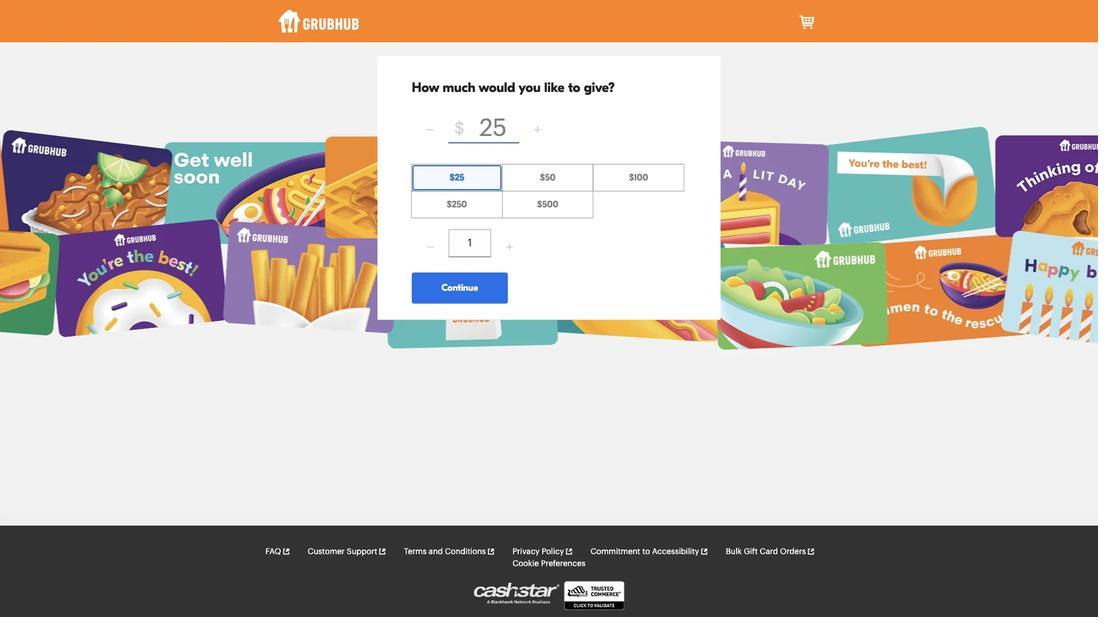 Task type: locate. For each thing, give the bounding box(es) containing it.
$250 radio
[[411, 191, 503, 219]]

and
[[429, 548, 443, 556]]

cashstar, a blackhawk network business link
[[474, 583, 564, 611]]

bulk gift card orders
[[726, 548, 806, 556]]

$
[[454, 121, 464, 137]]

to left the accessibility
[[642, 548, 650, 556]]

$25
[[449, 173, 464, 183]]

cashstar, a blackhawk network business image
[[474, 583, 560, 604]]

how much would you like to give?
[[412, 80, 615, 96]]

terms
[[404, 548, 427, 556]]

like
[[544, 80, 565, 96]]

$50 radio
[[502, 164, 593, 192]]

go to cart page image
[[798, 13, 816, 32]]

$100
[[629, 173, 648, 183]]

this site is protected by trustwave's trusted commerce program image
[[564, 582, 624, 611]]

preferences
[[541, 560, 585, 568]]

None telephone field
[[448, 229, 491, 258]]

1 vertical spatial to
[[642, 548, 650, 556]]

1 horizontal spatial to
[[642, 548, 650, 556]]

to
[[568, 80, 580, 96], [642, 548, 650, 556]]

$250
[[447, 199, 467, 210]]

$25 telephone field
[[469, 115, 518, 142]]

to right like
[[568, 80, 580, 96]]

0 vertical spatial to
[[568, 80, 580, 96]]

$500
[[537, 199, 558, 210]]

cookie preferences link
[[513, 558, 585, 570]]

bulk gift card orders link
[[726, 546, 815, 558]]

conditions
[[445, 548, 486, 556]]

0 horizontal spatial to
[[568, 80, 580, 96]]

$50
[[540, 173, 556, 183]]

card
[[760, 548, 778, 556]]

how
[[412, 80, 439, 96]]

bulk
[[726, 548, 742, 556]]

commitment
[[591, 548, 640, 556]]

orders
[[780, 548, 806, 556]]



Task type: vqa. For each thing, say whether or not it's contained in the screenshot.
THE THEY
no



Task type: describe. For each thing, give the bounding box(es) containing it.
terms and conditions
[[404, 548, 486, 556]]

customer
[[308, 548, 345, 556]]

much
[[443, 80, 475, 96]]

increment quantity image
[[505, 243, 514, 252]]

$100 radio
[[593, 164, 684, 192]]

policy
[[542, 548, 564, 556]]

continue
[[442, 283, 478, 293]]

customer support link
[[308, 546, 386, 558]]

you
[[518, 80, 541, 96]]

gift
[[744, 548, 758, 556]]

cookie
[[513, 560, 539, 568]]

commitment to accessibility link
[[591, 546, 708, 558]]

cookie preferences
[[513, 560, 585, 568]]

faq
[[265, 548, 281, 556]]

support
[[347, 548, 377, 556]]

choose an amount option group
[[411, 164, 686, 219]]

customer support
[[308, 548, 377, 556]]

decrement amount image
[[426, 126, 434, 134]]

$500 radio
[[502, 191, 593, 219]]

give?
[[584, 80, 615, 96]]

privacy
[[513, 548, 540, 556]]

privacy policy
[[513, 548, 564, 556]]

accessibility
[[652, 548, 699, 556]]

privacy policy link
[[513, 546, 573, 558]]

grubhub image
[[278, 10, 359, 33]]

faq link
[[265, 546, 290, 558]]

would
[[478, 80, 515, 96]]

$25 radio
[[411, 164, 503, 192]]

decrement quantity image
[[426, 243, 434, 252]]

increment amount image
[[533, 126, 542, 134]]

continue button
[[412, 273, 508, 304]]

commitment to accessibility
[[591, 548, 699, 556]]

terms and conditions link
[[404, 546, 495, 558]]



